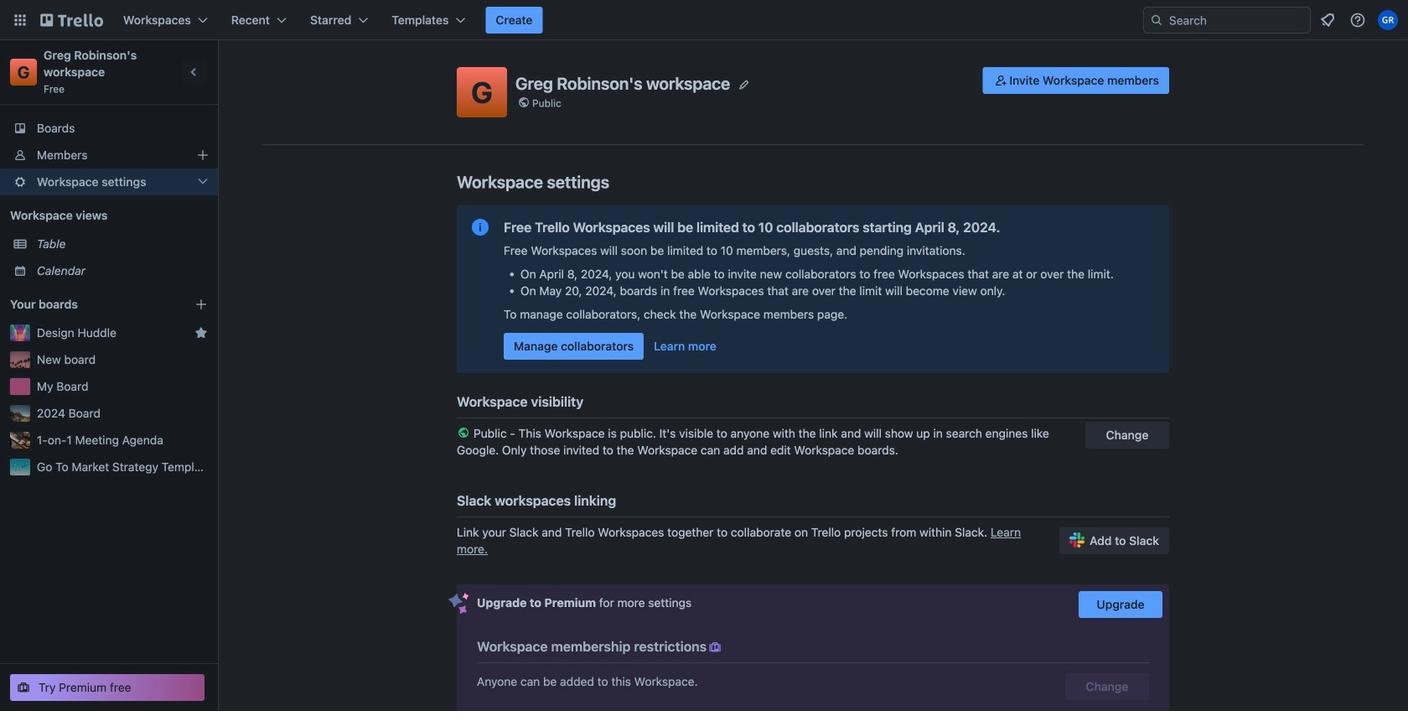 Task type: describe. For each thing, give the bounding box(es) containing it.
starred icon image
[[195, 326, 208, 340]]

sm image
[[707, 639, 724, 656]]

workspace navigation collapse icon image
[[183, 60, 206, 84]]

search image
[[1151, 13, 1164, 27]]

Search field
[[1164, 8, 1311, 32]]

primary element
[[0, 0, 1409, 40]]

greg robinson (gregrobinson96) image
[[1379, 10, 1399, 30]]

sparkle image
[[449, 593, 470, 615]]



Task type: vqa. For each thing, say whether or not it's contained in the screenshot.
the topmost New
no



Task type: locate. For each thing, give the bounding box(es) containing it.
0 notifications image
[[1318, 10, 1338, 30]]

your boards with 6 items element
[[10, 294, 169, 314]]

back to home image
[[40, 7, 103, 34]]

add board image
[[195, 298, 208, 311]]

sm image
[[993, 72, 1010, 89]]

open information menu image
[[1350, 12, 1367, 29]]



